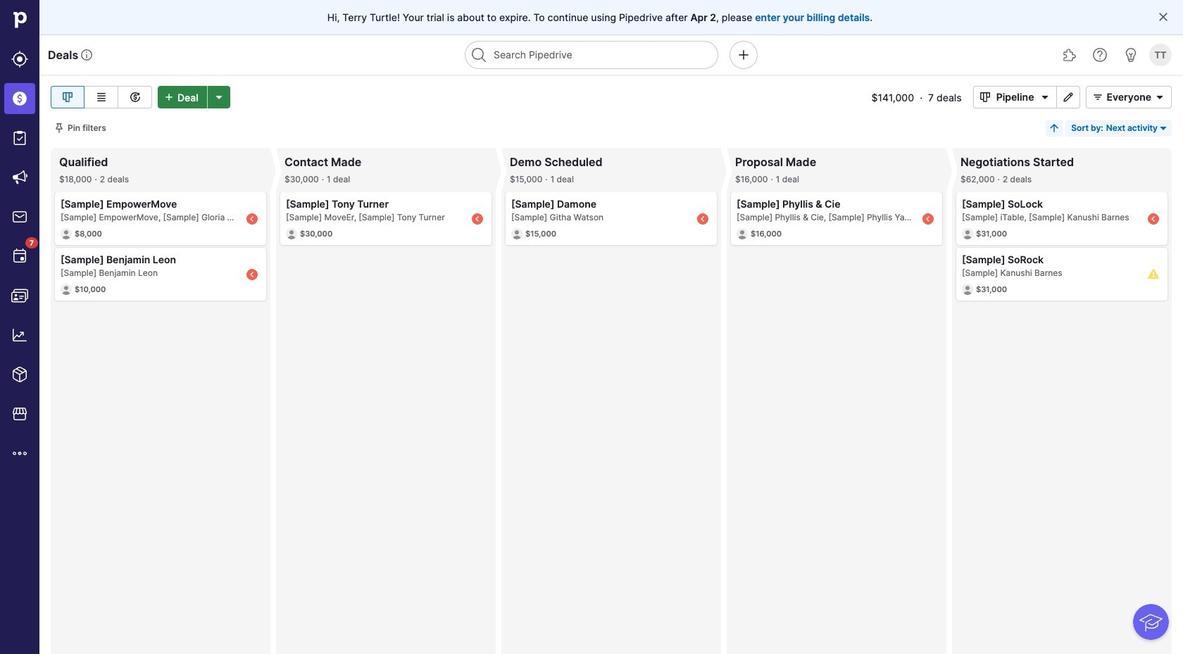 Task type: locate. For each thing, give the bounding box(es) containing it.
add deal element
[[158, 86, 230, 108]]

quick add image
[[735, 46, 752, 63]]

deals image
[[11, 90, 28, 107]]

color primary inverted image
[[161, 92, 178, 103]]

projects image
[[11, 130, 28, 147]]

menu item
[[0, 79, 39, 118]]

insights image
[[11, 327, 28, 344]]

quick help image
[[1092, 46, 1109, 63]]

0 vertical spatial color primary image
[[1158, 11, 1169, 23]]

color undefined image
[[11, 248, 28, 265]]

more image
[[11, 445, 28, 462]]

menu
[[0, 0, 39, 654]]

color primary image
[[1158, 11, 1169, 23], [1090, 92, 1107, 103], [54, 123, 65, 134]]

campaigns image
[[11, 169, 28, 186]]

list image
[[93, 89, 110, 106]]

marketplace image
[[11, 406, 28, 423]]

info image
[[81, 49, 92, 61]]

2 vertical spatial color primary image
[[54, 123, 65, 134]]

edit pipeline image
[[1061, 92, 1078, 103]]

1 horizontal spatial color primary image
[[1090, 92, 1107, 103]]

contacts image
[[11, 287, 28, 304]]

color primary image
[[977, 92, 994, 103], [1037, 92, 1054, 103], [1152, 92, 1169, 103], [1158, 123, 1169, 134]]

leads image
[[11, 51, 28, 68]]



Task type: describe. For each thing, give the bounding box(es) containing it.
home image
[[9, 9, 30, 30]]

knowledge center bot, also known as kc bot is an onboarding assistant that allows you to see the list of onboarding items in one place for quick and easy reference. this improves your in-app experience. image
[[1134, 605, 1169, 640]]

0 horizontal spatial color primary image
[[54, 123, 65, 134]]

change order image
[[1049, 123, 1061, 134]]

add deal options image
[[210, 92, 227, 103]]

pipeline image
[[59, 89, 76, 106]]

Search Pipedrive field
[[465, 41, 719, 69]]

sales inbox image
[[11, 209, 28, 225]]

sales assistant image
[[1123, 46, 1140, 63]]

forecast image
[[126, 89, 143, 106]]

2 horizontal spatial color primary image
[[1158, 11, 1169, 23]]

products image
[[11, 366, 28, 383]]

1 vertical spatial color primary image
[[1090, 92, 1107, 103]]



